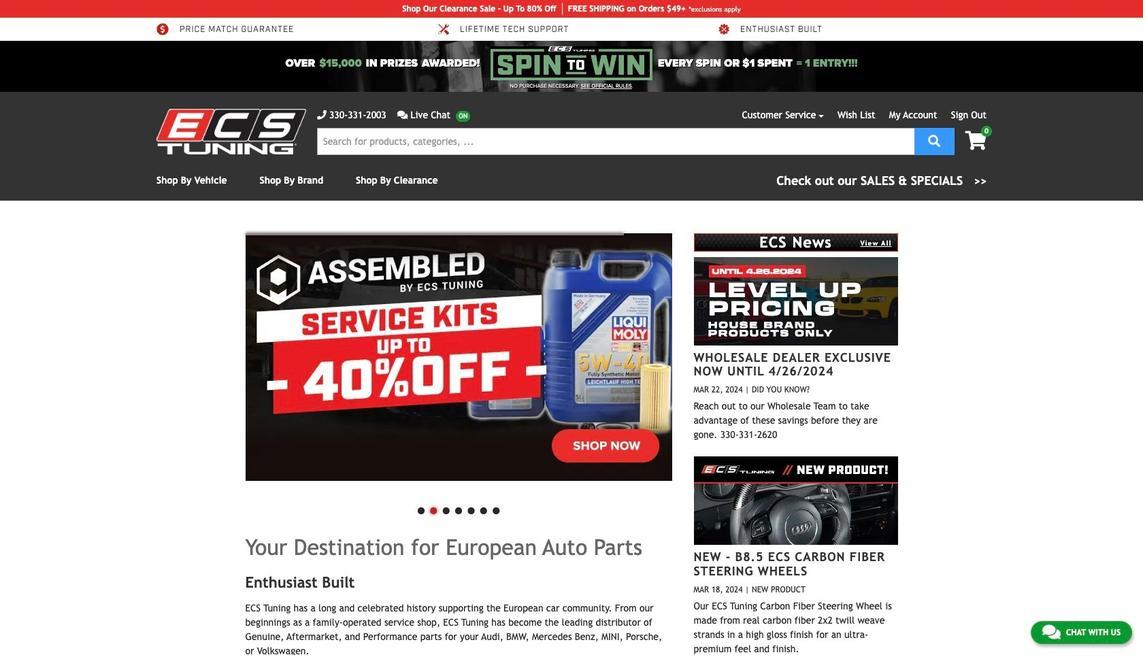Task type: locate. For each thing, give the bounding box(es) containing it.
comments image
[[1043, 624, 1061, 641]]

generic - abe image
[[245, 233, 672, 481]]

ecs tuning image
[[157, 109, 306, 155]]

shopping cart image
[[966, 131, 987, 150]]

new - b8.5 ecs carbon fiber steering wheels image
[[694, 457, 898, 545]]

phone image
[[317, 110, 327, 120]]



Task type: describe. For each thing, give the bounding box(es) containing it.
Search text field
[[317, 128, 915, 155]]

ecs tuning 'spin to win' contest logo image
[[491, 46, 653, 80]]

search image
[[929, 134, 941, 147]]

comments image
[[397, 110, 408, 120]]

wholesale dealer exclusive now until 4/26/2024 image
[[694, 257, 898, 346]]



Task type: vqa. For each thing, say whether or not it's contained in the screenshot.
Center Console link
no



